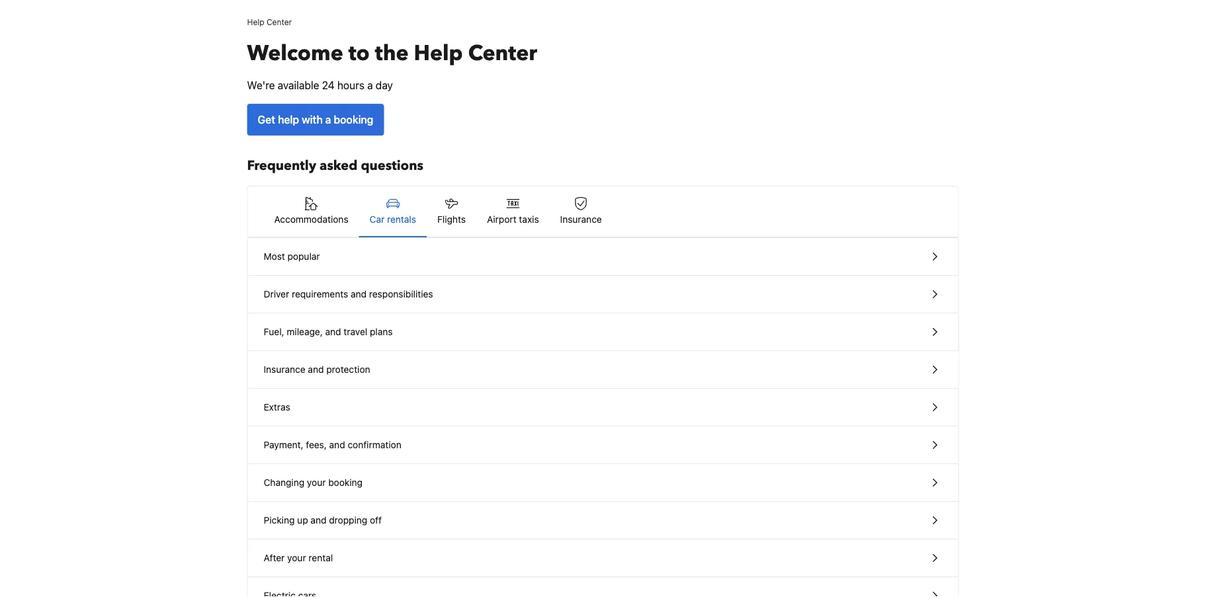 Task type: locate. For each thing, give the bounding box(es) containing it.
we're
[[247, 79, 275, 92]]

0 horizontal spatial center
[[267, 17, 292, 26]]

changing
[[264, 477, 304, 488]]

0 horizontal spatial a
[[325, 113, 331, 126]]

booking down hours at the left top of the page
[[334, 113, 373, 126]]

fuel, mileage, and travel plans
[[264, 326, 393, 337]]

insurance inside button
[[560, 214, 602, 225]]

your inside button
[[307, 477, 326, 488]]

popular
[[287, 251, 320, 262]]

and up travel at left bottom
[[351, 289, 367, 300]]

help up welcome at left top
[[247, 17, 264, 26]]

airport taxis
[[487, 214, 539, 225]]

and for fees,
[[329, 440, 345, 451]]

rental
[[309, 553, 333, 564]]

1 horizontal spatial your
[[307, 477, 326, 488]]

and
[[351, 289, 367, 300], [325, 326, 341, 337], [308, 364, 324, 375], [329, 440, 345, 451], [311, 515, 326, 526]]

0 vertical spatial booking
[[334, 113, 373, 126]]

0 vertical spatial help
[[247, 17, 264, 26]]

insurance up most popular button
[[560, 214, 602, 225]]

tab list containing accommodations
[[248, 187, 958, 238]]

a right with
[[325, 113, 331, 126]]

with
[[302, 113, 323, 126]]

and for mileage,
[[325, 326, 341, 337]]

0 vertical spatial center
[[267, 17, 292, 26]]

most
[[264, 251, 285, 262]]

confirmation
[[348, 440, 401, 451]]

questions
[[361, 157, 423, 175]]

insurance
[[560, 214, 602, 225], [264, 364, 305, 375]]

insurance inside "button"
[[264, 364, 305, 375]]

and left protection
[[308, 364, 324, 375]]

accommodations button
[[264, 187, 359, 237]]

and inside button
[[311, 515, 326, 526]]

driver
[[264, 289, 289, 300]]

help
[[278, 113, 299, 126]]

1 vertical spatial your
[[287, 553, 306, 564]]

your
[[307, 477, 326, 488], [287, 553, 306, 564]]

and inside "button"
[[308, 364, 324, 375]]

frequently
[[247, 157, 316, 175]]

dropping
[[329, 515, 367, 526]]

your right after
[[287, 553, 306, 564]]

insurance for insurance and protection
[[264, 364, 305, 375]]

frequently asked questions
[[247, 157, 423, 175]]

booking up dropping
[[328, 477, 363, 488]]

help
[[247, 17, 264, 26], [414, 39, 463, 68]]

a left day
[[367, 79, 373, 92]]

help right the the
[[414, 39, 463, 68]]

1 vertical spatial booking
[[328, 477, 363, 488]]

protection
[[326, 364, 370, 375]]

up
[[297, 515, 308, 526]]

your inside button
[[287, 553, 306, 564]]

1 vertical spatial help
[[414, 39, 463, 68]]

changing your booking button
[[248, 464, 958, 502]]

your right changing
[[307, 477, 326, 488]]

requirements
[[292, 289, 348, 300]]

a
[[367, 79, 373, 92], [325, 113, 331, 126]]

0 vertical spatial your
[[307, 477, 326, 488]]

tab list
[[248, 187, 958, 238]]

and left travel at left bottom
[[325, 326, 341, 337]]

and right fees,
[[329, 440, 345, 451]]

payment, fees, and confirmation
[[264, 440, 401, 451]]

a inside button
[[325, 113, 331, 126]]

insurance and protection
[[264, 364, 370, 375]]

insurance up 'extras'
[[264, 364, 305, 375]]

day
[[376, 79, 393, 92]]

insurance for insurance
[[560, 214, 602, 225]]

0 vertical spatial insurance
[[560, 214, 602, 225]]

driver requirements and responsibilities
[[264, 289, 433, 300]]

1 horizontal spatial a
[[367, 79, 373, 92]]

most popular
[[264, 251, 320, 262]]

1 horizontal spatial insurance
[[560, 214, 602, 225]]

1 horizontal spatial help
[[414, 39, 463, 68]]

extras button
[[248, 389, 958, 427]]

1 horizontal spatial center
[[468, 39, 537, 68]]

responsibilities
[[369, 289, 433, 300]]

fuel, mileage, and travel plans button
[[248, 314, 958, 351]]

center
[[267, 17, 292, 26], [468, 39, 537, 68]]

0 horizontal spatial your
[[287, 553, 306, 564]]

0 horizontal spatial insurance
[[264, 364, 305, 375]]

and inside 'button'
[[351, 289, 367, 300]]

most popular button
[[248, 238, 958, 276]]

booking
[[334, 113, 373, 126], [328, 477, 363, 488]]

car
[[370, 214, 385, 225]]

insurance button
[[550, 187, 612, 237]]

we're available 24 hours a day
[[247, 79, 393, 92]]

1 vertical spatial a
[[325, 113, 331, 126]]

your for booking
[[307, 477, 326, 488]]

and right up
[[311, 515, 326, 526]]

1 vertical spatial insurance
[[264, 364, 305, 375]]



Task type: vqa. For each thing, say whether or not it's contained in the screenshot.
And for fees,
yes



Task type: describe. For each thing, give the bounding box(es) containing it.
payment, fees, and confirmation button
[[248, 427, 958, 464]]

plans
[[370, 326, 393, 337]]

welcome
[[247, 39, 343, 68]]

fuel,
[[264, 326, 284, 337]]

changing your booking
[[264, 477, 363, 488]]

travel
[[344, 326, 367, 337]]

booking inside button
[[328, 477, 363, 488]]

1 vertical spatial center
[[468, 39, 537, 68]]

taxis
[[519, 214, 539, 225]]

flights button
[[427, 187, 476, 237]]

after your rental
[[264, 553, 333, 564]]

24
[[322, 79, 335, 92]]

accommodations
[[274, 214, 348, 225]]

airport
[[487, 214, 516, 225]]

booking inside button
[[334, 113, 373, 126]]

extras
[[264, 402, 290, 413]]

payment,
[[264, 440, 303, 451]]

and for up
[[311, 515, 326, 526]]

after your rental button
[[248, 540, 958, 578]]

to
[[348, 39, 370, 68]]

hours
[[337, 79, 364, 92]]

car rentals
[[370, 214, 416, 225]]

the
[[375, 39, 409, 68]]

after
[[264, 553, 285, 564]]

get
[[258, 113, 275, 126]]

airport taxis button
[[476, 187, 550, 237]]

mileage,
[[287, 326, 323, 337]]

asked
[[320, 157, 358, 175]]

your for rental
[[287, 553, 306, 564]]

rentals
[[387, 214, 416, 225]]

welcome to the help center
[[247, 39, 537, 68]]

driver requirements and responsibilities button
[[248, 276, 958, 314]]

flights
[[437, 214, 466, 225]]

picking up and dropping off
[[264, 515, 382, 526]]

car rentals button
[[359, 187, 427, 237]]

off
[[370, 515, 382, 526]]

get help with a booking
[[258, 113, 373, 126]]

help center
[[247, 17, 292, 26]]

0 vertical spatial a
[[367, 79, 373, 92]]

available
[[278, 79, 319, 92]]

0 horizontal spatial help
[[247, 17, 264, 26]]

fees,
[[306, 440, 327, 451]]

picking
[[264, 515, 295, 526]]

insurance and protection button
[[248, 351, 958, 389]]

get help with a booking button
[[247, 104, 384, 136]]

and for requirements
[[351, 289, 367, 300]]

picking up and dropping off button
[[248, 502, 958, 540]]



